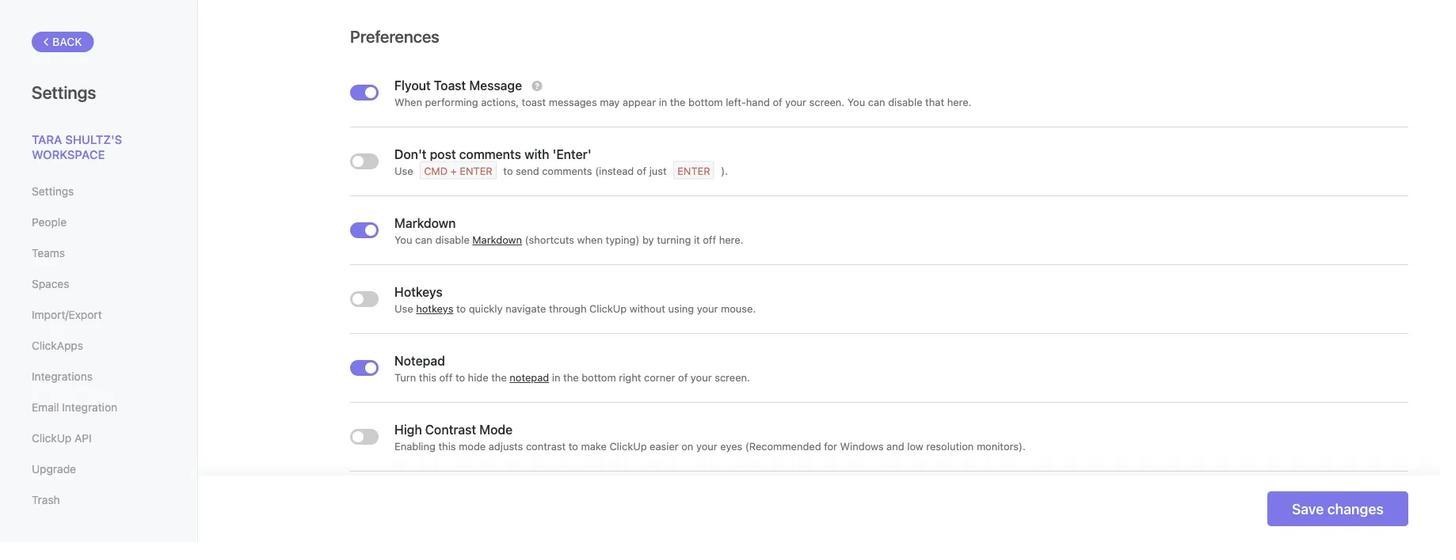 Task type: vqa. For each thing, say whether or not it's contained in the screenshot.


Task type: describe. For each thing, give the bounding box(es) containing it.
turning
[[657, 234, 691, 246]]

windows
[[841, 441, 884, 453]]

upgrade
[[32, 463, 76, 476]]

to inside don't post comments with 'enter' use cmd + enter to send comments (instead of just enter ).
[[504, 165, 513, 177]]

1 horizontal spatial markdown
[[473, 234, 522, 246]]

1 horizontal spatial the
[[564, 372, 579, 384]]

cmd
[[424, 165, 448, 177]]

(recommended
[[746, 441, 822, 453]]

notepad
[[395, 354, 445, 369]]

performing
[[425, 96, 478, 108]]

don't post comments with 'enter' use cmd + enter to send comments (instead of just enter ).
[[395, 147, 728, 177]]

make
[[581, 441, 607, 453]]

by
[[643, 234, 654, 246]]

shultz's
[[65, 132, 122, 146]]

email
[[32, 401, 59, 414]]

when
[[577, 234, 603, 246]]

here. inside markdown you can disable markdown (shortcuts when typing) by turning it off here.
[[719, 234, 744, 246]]

0 vertical spatial comments
[[459, 147, 521, 162]]

to inside hotkeys use hotkeys to quickly navigate through clickup without using your mouse.
[[456, 303, 466, 315]]

adjusts
[[489, 441, 523, 453]]

corner
[[644, 372, 676, 384]]

email integration
[[32, 401, 117, 414]]

1 horizontal spatial here.
[[948, 96, 972, 108]]

can inside markdown you can disable markdown (shortcuts when typing) by turning it off here.
[[415, 234, 433, 246]]

with
[[525, 147, 550, 162]]

through
[[549, 303, 587, 315]]

hotkeys
[[416, 303, 454, 315]]

1 horizontal spatial bottom
[[689, 96, 723, 108]]

clickup inside hotkeys use hotkeys to quickly navigate through clickup without using your mouse.
[[590, 303, 627, 315]]

typing)
[[606, 234, 640, 246]]

just
[[650, 165, 667, 177]]

1 horizontal spatial you
[[848, 96, 866, 108]]

notepad
[[510, 372, 549, 384]]

clickapps link
[[32, 333, 166, 360]]

integrations link
[[32, 364, 166, 391]]

notepad link
[[510, 372, 549, 384]]

0 horizontal spatial the
[[492, 372, 507, 384]]

2 enter from the left
[[678, 165, 711, 177]]

low
[[908, 441, 924, 453]]

trash
[[32, 494, 60, 507]]

using
[[668, 303, 694, 315]]

send
[[516, 165, 539, 177]]

people link
[[32, 209, 166, 236]]

toast
[[434, 78, 466, 93]]

clickup api
[[32, 432, 92, 445]]

spaces link
[[32, 271, 166, 298]]

you inside markdown you can disable markdown (shortcuts when typing) by turning it off here.
[[395, 234, 412, 246]]

mode
[[459, 441, 486, 453]]

off inside the notepad turn this off to hide the notepad in the bottom right corner of your screen.
[[439, 372, 453, 384]]

message
[[469, 78, 522, 93]]

1 settings from the top
[[32, 82, 96, 102]]

contrast
[[425, 423, 476, 438]]

(shortcuts
[[525, 234, 575, 246]]

mouse.
[[721, 303, 756, 315]]

quickly
[[469, 303, 503, 315]]

eyes
[[721, 441, 743, 453]]

left-
[[726, 96, 746, 108]]

contrast
[[526, 441, 566, 453]]

teams link
[[32, 240, 166, 267]]

that
[[926, 96, 945, 108]]

2 horizontal spatial the
[[670, 96, 686, 108]]

upgrade link
[[32, 456, 166, 483]]

screen. inside the notepad turn this off to hide the notepad in the bottom right corner of your screen.
[[715, 372, 750, 384]]

resolution
[[927, 441, 974, 453]]

navigate
[[506, 303, 546, 315]]

markdown you can disable markdown (shortcuts when typing) by turning it off here.
[[395, 216, 744, 246]]

1 enter from the left
[[460, 165, 493, 177]]

clickup inside high contrast mode enabling this mode adjusts contrast to make clickup easier on your eyes (recommended for windows and low resolution monitors).
[[610, 441, 647, 453]]

flyout
[[395, 78, 431, 93]]

this inside high contrast mode enabling this mode adjusts contrast to make clickup easier on your eyes (recommended for windows and low resolution monitors).
[[439, 441, 456, 453]]

people
[[32, 216, 67, 229]]

import/export link
[[32, 302, 166, 329]]

).
[[721, 165, 728, 177]]

use inside hotkeys use hotkeys to quickly navigate through clickup without using your mouse.
[[395, 303, 413, 315]]

hand
[[746, 96, 770, 108]]

mode
[[480, 423, 513, 438]]

notepad turn this off to hide the notepad in the bottom right corner of your screen.
[[395, 354, 750, 384]]

turn
[[395, 372, 416, 384]]

(instead
[[595, 165, 634, 177]]

of for 'enter'
[[637, 165, 647, 177]]

appear
[[623, 96, 656, 108]]

to inside the notepad turn this off to hide the notepad in the bottom right corner of your screen.
[[456, 372, 465, 384]]

tara
[[32, 132, 62, 146]]

settings link
[[32, 178, 166, 205]]

clickup api link
[[32, 426, 166, 453]]

api
[[75, 432, 92, 445]]

tara shultz's workspace
[[32, 132, 122, 162]]



Task type: locate. For each thing, give the bounding box(es) containing it.
0 vertical spatial disable
[[889, 96, 923, 108]]

1 horizontal spatial in
[[659, 96, 668, 108]]

bottom inside the notepad turn this off to hide the notepad in the bottom right corner of your screen.
[[582, 372, 616, 384]]

in
[[659, 96, 668, 108], [552, 372, 561, 384]]

1 vertical spatial comments
[[542, 165, 592, 177]]

hide
[[468, 372, 489, 384]]

your right the using
[[697, 303, 718, 315]]

comments up send
[[459, 147, 521, 162]]

0 horizontal spatial of
[[637, 165, 647, 177]]

clickup inside 'settings' element
[[32, 432, 72, 445]]

don't
[[395, 147, 427, 162]]

0 vertical spatial bottom
[[689, 96, 723, 108]]

0 horizontal spatial bottom
[[582, 372, 616, 384]]

1 vertical spatial in
[[552, 372, 561, 384]]

use down hotkeys
[[395, 303, 413, 315]]

1 vertical spatial of
[[637, 165, 647, 177]]

disable inside markdown you can disable markdown (shortcuts when typing) by turning it off here.
[[435, 234, 470, 246]]

2 settings from the top
[[32, 185, 74, 198]]

0 vertical spatial in
[[659, 96, 668, 108]]

on
[[682, 441, 694, 453]]

0 vertical spatial here.
[[948, 96, 972, 108]]

to left quickly at the left of page
[[456, 303, 466, 315]]

1 vertical spatial this
[[439, 441, 456, 453]]

hotkeys link
[[416, 303, 454, 315]]

clickapps
[[32, 340, 83, 353]]

email integration link
[[32, 395, 166, 422]]

preferences
[[350, 27, 440, 46]]

clickup
[[590, 303, 627, 315], [32, 432, 72, 445], [610, 441, 647, 453]]

high
[[395, 423, 422, 438]]

0 vertical spatial markdown
[[395, 216, 456, 231]]

in right notepad
[[552, 372, 561, 384]]

0 horizontal spatial comments
[[459, 147, 521, 162]]

enter right +
[[460, 165, 493, 177]]

save changes button
[[1268, 492, 1409, 527]]

0 vertical spatial this
[[419, 372, 437, 384]]

1 vertical spatial here.
[[719, 234, 744, 246]]

the
[[670, 96, 686, 108], [492, 372, 507, 384], [564, 372, 579, 384]]

back
[[52, 35, 82, 48]]

high contrast mode enabling this mode adjusts contrast to make clickup easier on your eyes (recommended for windows and low resolution monitors).
[[395, 423, 1026, 453]]

post
[[430, 147, 456, 162]]

without
[[630, 303, 666, 315]]

use down don't
[[395, 165, 413, 177]]

off right it
[[703, 234, 717, 246]]

0 horizontal spatial in
[[552, 372, 561, 384]]

screen.
[[810, 96, 845, 108], [715, 372, 750, 384]]

when
[[395, 96, 422, 108]]

right
[[619, 372, 641, 384]]

your right hand
[[786, 96, 807, 108]]

clickup up upgrade
[[32, 432, 72, 445]]

this down contrast
[[439, 441, 456, 453]]

workspace
[[32, 148, 105, 162]]

0 vertical spatial you
[[848, 96, 866, 108]]

save
[[1292, 501, 1325, 518]]

when performing actions, toast messages may appear in the bottom left-hand of your screen. you can disable that here.
[[395, 96, 972, 108]]

trash link
[[32, 487, 166, 514]]

this inside the notepad turn this off to hide the notepad in the bottom right corner of your screen.
[[419, 372, 437, 384]]

disable
[[889, 96, 923, 108], [435, 234, 470, 246]]

enter left ). on the top
[[678, 165, 711, 177]]

for
[[824, 441, 838, 453]]

bottom left right on the left of page
[[582, 372, 616, 384]]

may
[[600, 96, 620, 108]]

messages
[[549, 96, 597, 108]]

0 horizontal spatial screen.
[[715, 372, 750, 384]]

1 vertical spatial you
[[395, 234, 412, 246]]

flyout toast message
[[395, 78, 526, 93]]

to left make
[[569, 441, 578, 453]]

screen. right hand
[[810, 96, 845, 108]]

monitors).
[[977, 441, 1026, 453]]

1 vertical spatial bottom
[[582, 372, 616, 384]]

0 horizontal spatial disable
[[435, 234, 470, 246]]

1 vertical spatial markdown
[[473, 234, 522, 246]]

disable left the that
[[889, 96, 923, 108]]

to left send
[[504, 165, 513, 177]]

clickup left without
[[590, 303, 627, 315]]

0 vertical spatial off
[[703, 234, 717, 246]]

0 horizontal spatial this
[[419, 372, 437, 384]]

your inside hotkeys use hotkeys to quickly navigate through clickup without using your mouse.
[[697, 303, 718, 315]]

0 vertical spatial can
[[868, 96, 886, 108]]

your inside high contrast mode enabling this mode adjusts contrast to make clickup easier on your eyes (recommended for windows and low resolution monitors).
[[697, 441, 718, 453]]

changes
[[1328, 501, 1385, 518]]

import/export
[[32, 309, 102, 322]]

your inside the notepad turn this off to hide the notepad in the bottom right corner of your screen.
[[691, 372, 712, 384]]

1 horizontal spatial enter
[[678, 165, 711, 177]]

settings down back 'link'
[[32, 82, 96, 102]]

to
[[504, 165, 513, 177], [456, 303, 466, 315], [456, 372, 465, 384], [569, 441, 578, 453]]

markdown
[[395, 216, 456, 231], [473, 234, 522, 246]]

markdown link
[[473, 234, 522, 246]]

0 vertical spatial screen.
[[810, 96, 845, 108]]

of for to
[[678, 372, 688, 384]]

1 vertical spatial can
[[415, 234, 433, 246]]

settings element
[[0, 0, 198, 543]]

+
[[451, 165, 457, 177]]

the right hide
[[492, 372, 507, 384]]

0 horizontal spatial enter
[[460, 165, 493, 177]]

settings
[[32, 82, 96, 102], [32, 185, 74, 198]]

0 horizontal spatial off
[[439, 372, 453, 384]]

the right "notepad" link
[[564, 372, 579, 384]]

0 horizontal spatial markdown
[[395, 216, 456, 231]]

spaces
[[32, 278, 69, 291]]

markdown left (shortcuts in the left top of the page
[[473, 234, 522, 246]]

this down notepad
[[419, 372, 437, 384]]

you left the that
[[848, 96, 866, 108]]

2 vertical spatial of
[[678, 372, 688, 384]]

disable left "markdown" link
[[435, 234, 470, 246]]

enabling
[[395, 441, 436, 453]]

here. right it
[[719, 234, 744, 246]]

hotkeys use hotkeys to quickly navigate through clickup without using your mouse.
[[395, 285, 756, 315]]

of right corner
[[678, 372, 688, 384]]

clickup right make
[[610, 441, 647, 453]]

this
[[419, 372, 437, 384], [439, 441, 456, 453]]

0 horizontal spatial here.
[[719, 234, 744, 246]]

it
[[694, 234, 700, 246]]

1 use from the top
[[395, 165, 413, 177]]

can left the that
[[868, 96, 886, 108]]

0 vertical spatial use
[[395, 165, 413, 177]]

in inside the notepad turn this off to hide the notepad in the bottom right corner of your screen.
[[552, 372, 561, 384]]

1 vertical spatial disable
[[435, 234, 470, 246]]

1 horizontal spatial this
[[439, 441, 456, 453]]

easier
[[650, 441, 679, 453]]

'enter'
[[553, 147, 592, 162]]

1 vertical spatial settings
[[32, 185, 74, 198]]

use
[[395, 165, 413, 177], [395, 303, 413, 315]]

2 horizontal spatial of
[[773, 96, 783, 108]]

of
[[773, 96, 783, 108], [637, 165, 647, 177], [678, 372, 688, 384]]

bottom left the left-
[[689, 96, 723, 108]]

1 horizontal spatial comments
[[542, 165, 592, 177]]

actions,
[[481, 96, 519, 108]]

use inside don't post comments with 'enter' use cmd + enter to send comments (instead of just enter ).
[[395, 165, 413, 177]]

of inside don't post comments with 'enter' use cmd + enter to send comments (instead of just enter ).
[[637, 165, 647, 177]]

off down notepad
[[439, 372, 453, 384]]

2 use from the top
[[395, 303, 413, 315]]

your right the on
[[697, 441, 718, 453]]

1 vertical spatial off
[[439, 372, 453, 384]]

1 horizontal spatial screen.
[[810, 96, 845, 108]]

0 horizontal spatial can
[[415, 234, 433, 246]]

and
[[887, 441, 905, 453]]

1 vertical spatial screen.
[[715, 372, 750, 384]]

can up hotkeys
[[415, 234, 433, 246]]

in right appear
[[659, 96, 668, 108]]

of left just
[[637, 165, 647, 177]]

1 horizontal spatial disable
[[889, 96, 923, 108]]

back link
[[32, 32, 94, 52]]

save changes
[[1292, 501, 1385, 518]]

1 horizontal spatial off
[[703, 234, 717, 246]]

toast
[[522, 96, 546, 108]]

0 vertical spatial of
[[773, 96, 783, 108]]

0 vertical spatial settings
[[32, 82, 96, 102]]

screen. up high contrast mode enabling this mode adjusts contrast to make clickup easier on your eyes (recommended for windows and low resolution monitors).
[[715, 372, 750, 384]]

of inside the notepad turn this off to hide the notepad in the bottom right corner of your screen.
[[678, 372, 688, 384]]

markdown down cmd
[[395, 216, 456, 231]]

you up hotkeys
[[395, 234, 412, 246]]

teams
[[32, 247, 65, 260]]

off
[[703, 234, 717, 246], [439, 372, 453, 384]]

hotkeys
[[395, 285, 443, 300]]

here. right the that
[[948, 96, 972, 108]]

1 horizontal spatial of
[[678, 372, 688, 384]]

enter
[[460, 165, 493, 177], [678, 165, 711, 177]]

of right hand
[[773, 96, 783, 108]]

settings up people
[[32, 185, 74, 198]]

here.
[[948, 96, 972, 108], [719, 234, 744, 246]]

integrations
[[32, 371, 93, 384]]

comments
[[459, 147, 521, 162], [542, 165, 592, 177]]

the right appear
[[670, 96, 686, 108]]

your right corner
[[691, 372, 712, 384]]

to left hide
[[456, 372, 465, 384]]

integration
[[62, 401, 117, 414]]

1 vertical spatial use
[[395, 303, 413, 315]]

to inside high contrast mode enabling this mode adjusts contrast to make clickup easier on your eyes (recommended for windows and low resolution monitors).
[[569, 441, 578, 453]]

0 horizontal spatial you
[[395, 234, 412, 246]]

off inside markdown you can disable markdown (shortcuts when typing) by turning it off here.
[[703, 234, 717, 246]]

comments down 'enter'
[[542, 165, 592, 177]]

1 horizontal spatial can
[[868, 96, 886, 108]]



